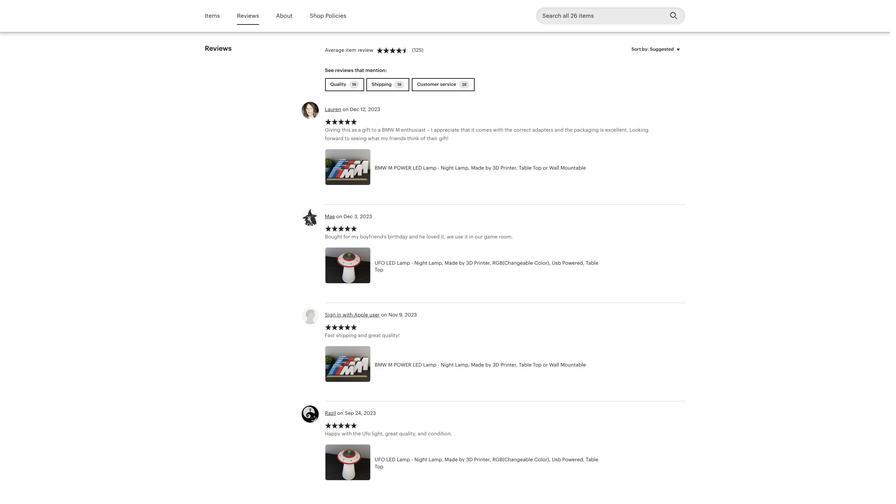 Task type: vqa. For each thing, say whether or not it's contained in the screenshot.


Task type: describe. For each thing, give the bounding box(es) containing it.
sort by: suggested
[[632, 46, 674, 52]]

sign
[[325, 312, 336, 318]]

giving this as a gift to a bmw m enthusiast – i appreciate that it comes with the correct adapters and the packaging is excellent. looking forward to seeing what my friends think of their gift!
[[325, 127, 649, 141]]

1 horizontal spatial in
[[469, 234, 474, 240]]

2023 for mae on dec 3, 2023
[[360, 214, 372, 220]]

16
[[397, 83, 402, 87]]

is
[[600, 127, 604, 133]]

bmw m power led lamp - night lamp, made by 3d printer, table top or wall mountable for sign in with apple user on nov 9, 2023
[[375, 362, 586, 368]]

giving
[[325, 127, 340, 133]]

mae link
[[325, 214, 335, 220]]

2 vertical spatial with
[[342, 431, 352, 437]]

mention:
[[366, 67, 387, 73]]

0 vertical spatial that
[[355, 67, 364, 73]]

game
[[484, 234, 498, 240]]

ufo led lamp - night lamp, made by 3d printer, rgb(changeable color), usb powered, table top for happy with the ufo light, great quality, and condition.
[[375, 457, 599, 470]]

shipping
[[336, 333, 357, 339]]

on for on dec 3, 2023
[[336, 214, 342, 220]]

enthusiast
[[401, 127, 426, 133]]

1 a from the left
[[358, 127, 361, 133]]

suggested
[[650, 46, 674, 52]]

review
[[358, 47, 373, 53]]

their
[[427, 136, 438, 141]]

he
[[419, 234, 425, 240]]

user
[[370, 312, 380, 318]]

quality
[[330, 82, 347, 87]]

2 a from the left
[[378, 127, 381, 133]]

for
[[344, 234, 350, 240]]

razil link
[[325, 411, 336, 417]]

shipping
[[372, 82, 393, 87]]

ufo for light,
[[375, 457, 385, 463]]

by:
[[642, 46, 649, 52]]

service
[[440, 82, 456, 87]]

fast shipping and great quality!
[[325, 333, 400, 339]]

bmw m power led lamp - night lamp, made by 3d printer, table top or wall mountable for lauren on dec 12, 2023
[[375, 165, 586, 171]]

reviews
[[335, 67, 354, 73]]

bmw for user
[[375, 362, 387, 368]]

looking
[[630, 127, 649, 133]]

razil on sep 24, 2023
[[325, 411, 376, 417]]

mae on dec 3, 2023
[[325, 214, 372, 220]]

average
[[325, 47, 345, 53]]

shop
[[310, 12, 324, 19]]

boyfriend's
[[360, 234, 387, 240]]

light,
[[372, 431, 384, 437]]

it,
[[441, 234, 446, 240]]

friends
[[390, 136, 406, 141]]

or for giving this as a gift to a bmw m enthusiast – i appreciate that it comes with the correct adapters and the packaging is excellent. looking forward to seeing what my friends think of their gift!
[[543, 165, 548, 171]]

19
[[352, 83, 356, 87]]

quality,
[[399, 431, 416, 437]]

use
[[455, 234, 463, 240]]

what
[[368, 136, 380, 141]]

see
[[325, 67, 334, 73]]

this
[[342, 127, 350, 133]]

adapters
[[532, 127, 553, 133]]

lauren link
[[325, 107, 341, 112]]

condition.
[[428, 431, 452, 437]]

rgb(changeable for bought for my boyfriend's birthday and he loved it, we use it in our game room.
[[493, 260, 533, 266]]

comes
[[476, 127, 492, 133]]

ufo led lamp - night lamp, made by 3d printer, rgb(changeable color), usb powered, table top for bought for my boyfriend's birthday and he loved it, we use it in our game room.
[[375, 260, 599, 273]]

gift
[[362, 127, 370, 133]]

item
[[346, 47, 356, 53]]

razil
[[325, 411, 336, 417]]

on for on dec 12, 2023
[[343, 107, 349, 112]]

loved
[[427, 234, 440, 240]]

bmw m power led lamp - night lamp, made by 3d printer, table top or wall mountable link for sign in with apple user on nov 9, 2023
[[325, 346, 606, 385]]

dec for 12,
[[350, 107, 359, 112]]

about link
[[276, 8, 293, 24]]

happy with the ufo light, great quality, and condition.
[[325, 431, 452, 437]]

apple
[[354, 312, 368, 318]]

average item review
[[325, 47, 373, 53]]

or for fast shipping and great quality!
[[543, 362, 548, 368]]

lauren on dec 12, 2023
[[325, 107, 380, 112]]

12,
[[361, 107, 367, 112]]

lauren
[[325, 107, 341, 112]]

powered, for bought for my boyfriend's birthday and he loved it, we use it in our game room.
[[562, 260, 585, 266]]

1 vertical spatial my
[[352, 234, 359, 240]]

forward
[[325, 136, 343, 141]]

ufo for birthday
[[375, 260, 385, 266]]

on left nov
[[381, 312, 387, 318]]

mountable for fast shipping and great quality!
[[561, 362, 586, 368]]

items link
[[205, 8, 220, 24]]

1 horizontal spatial great
[[385, 431, 398, 437]]

mountable for giving this as a gift to a bmw m enthusiast – i appreciate that it comes with the correct adapters and the packaging is excellent. looking forward to seeing what my friends think of their gift!
[[561, 165, 586, 171]]

0 horizontal spatial to
[[345, 136, 350, 141]]

mae
[[325, 214, 335, 220]]

m for on nov 9, 2023
[[388, 362, 393, 368]]

bought
[[325, 234, 342, 240]]

quality!
[[382, 333, 400, 339]]

power for gift
[[394, 165, 412, 171]]

bmw for 2023
[[375, 165, 387, 171]]

reviews link
[[237, 8, 259, 24]]

28
[[462, 83, 467, 87]]

wall for giving this as a gift to a bmw m enthusiast – i appreciate that it comes with the correct adapters and the packaging is excellent. looking forward to seeing what my friends think of their gift!
[[549, 165, 559, 171]]

24,
[[355, 411, 363, 417]]

sort
[[632, 46, 641, 52]]

sep
[[345, 411, 354, 417]]

0 horizontal spatial the
[[353, 431, 361, 437]]

m for on dec 12, 2023
[[388, 165, 393, 171]]

happy
[[325, 431, 340, 437]]

sort by: suggested button
[[626, 42, 688, 57]]

0 horizontal spatial reviews
[[205, 45, 232, 52]]

1 vertical spatial with
[[343, 312, 353, 318]]



Task type: locate. For each thing, give the bounding box(es) containing it.
1 vertical spatial rgb(changeable
[[493, 457, 533, 463]]

as
[[352, 127, 357, 133]]

packaging
[[574, 127, 599, 133]]

to right gift
[[372, 127, 377, 133]]

items
[[205, 12, 220, 19]]

that
[[355, 67, 364, 73], [461, 127, 470, 133]]

1 horizontal spatial reviews
[[237, 12, 259, 19]]

customer service
[[417, 82, 457, 87]]

power down "friends"
[[394, 165, 412, 171]]

1 vertical spatial or
[[543, 362, 548, 368]]

0 vertical spatial m
[[396, 127, 400, 133]]

bmw
[[382, 127, 394, 133], [375, 165, 387, 171], [375, 362, 387, 368]]

my right 'for'
[[352, 234, 359, 240]]

0 vertical spatial color),
[[534, 260, 551, 266]]

0 vertical spatial reviews
[[237, 12, 259, 19]]

1 vertical spatial ufo
[[375, 457, 385, 463]]

0 vertical spatial bmw
[[382, 127, 394, 133]]

with left apple
[[343, 312, 353, 318]]

9,
[[399, 312, 404, 318]]

lamp
[[423, 165, 437, 171], [397, 260, 410, 266], [423, 362, 437, 368], [397, 457, 410, 463]]

think
[[407, 136, 419, 141]]

2 rgb(changeable from the top
[[493, 457, 533, 463]]

– i
[[427, 127, 433, 133]]

0 vertical spatial bmw m power led lamp - night lamp, made by 3d printer, table top or wall mountable
[[375, 165, 586, 171]]

with right comes
[[493, 127, 503, 133]]

birthday
[[388, 234, 408, 240]]

ufo
[[362, 431, 371, 437]]

1 bmw m power led lamp - night lamp, made by 3d printer, table top or wall mountable link from the top
[[325, 149, 606, 188]]

0 horizontal spatial my
[[352, 234, 359, 240]]

with
[[493, 127, 503, 133], [343, 312, 353, 318], [342, 431, 352, 437]]

to down this
[[345, 136, 350, 141]]

1 vertical spatial that
[[461, 127, 470, 133]]

and right shipping
[[358, 333, 367, 339]]

m up "friends"
[[396, 127, 400, 133]]

1 power from the top
[[394, 165, 412, 171]]

usb for happy with the ufo light, great quality, and condition.
[[552, 457, 561, 463]]

1 vertical spatial bmw m power led lamp - night lamp, made by 3d printer, table top or wall mountable link
[[325, 346, 606, 385]]

in left our at the right top
[[469, 234, 474, 240]]

and
[[555, 127, 564, 133], [409, 234, 418, 240], [358, 333, 367, 339], [418, 431, 427, 437]]

and right adapters
[[555, 127, 564, 133]]

0 horizontal spatial it
[[465, 234, 468, 240]]

bought for my boyfriend's birthday and he loved it, we use it in our game room.
[[325, 234, 513, 240]]

table
[[519, 165, 532, 171], [586, 260, 599, 266], [519, 362, 532, 368], [586, 457, 599, 463]]

rgb(changeable for happy with the ufo light, great quality, and condition.
[[493, 457, 533, 463]]

1 color), from the top
[[534, 260, 551, 266]]

dec left 3,
[[344, 214, 353, 220]]

0 horizontal spatial that
[[355, 67, 364, 73]]

1 vertical spatial it
[[465, 234, 468, 240]]

0 vertical spatial it
[[472, 127, 475, 133]]

0 vertical spatial power
[[394, 165, 412, 171]]

1 usb from the top
[[552, 260, 561, 266]]

ufo led lamp - night lamp, made by 3d printer, rgb(changeable color), usb powered, table top
[[375, 260, 599, 273], [375, 457, 599, 470]]

on left sep
[[337, 411, 343, 417]]

2 horizontal spatial the
[[565, 127, 573, 133]]

and inside the giving this as a gift to a bmw m enthusiast – i appreciate that it comes with the correct adapters and the packaging is excellent. looking forward to seeing what my friends think of their gift!
[[555, 127, 564, 133]]

it
[[472, 127, 475, 133], [465, 234, 468, 240]]

1 mountable from the top
[[561, 165, 586, 171]]

2 wall from the top
[[549, 362, 559, 368]]

m
[[396, 127, 400, 133], [388, 165, 393, 171], [388, 362, 393, 368]]

and left he
[[409, 234, 418, 240]]

2 ufo from the top
[[375, 457, 385, 463]]

1 horizontal spatial the
[[505, 127, 512, 133]]

about
[[276, 12, 293, 19]]

1 horizontal spatial my
[[381, 136, 388, 141]]

usb
[[552, 260, 561, 266], [552, 457, 561, 463]]

0 horizontal spatial in
[[337, 312, 341, 318]]

that left comes
[[461, 127, 470, 133]]

2023 right 12, at the left of the page
[[368, 107, 380, 112]]

we
[[447, 234, 454, 240]]

0 vertical spatial my
[[381, 136, 388, 141]]

0 horizontal spatial a
[[358, 127, 361, 133]]

1 vertical spatial reviews
[[205, 45, 232, 52]]

2 powered, from the top
[[562, 457, 585, 463]]

the left the ufo
[[353, 431, 361, 437]]

1 vertical spatial powered,
[[562, 457, 585, 463]]

1 vertical spatial mountable
[[561, 362, 586, 368]]

2 mountable from the top
[[561, 362, 586, 368]]

dec left 12, at the left of the page
[[350, 107, 359, 112]]

color), for happy with the ufo light, great quality, and condition.
[[534, 457, 551, 463]]

bmw down what
[[375, 165, 387, 171]]

1 vertical spatial m
[[388, 165, 393, 171]]

bmw up "friends"
[[382, 127, 394, 133]]

1 vertical spatial to
[[345, 136, 350, 141]]

2 bmw m power led lamp - night lamp, made by 3d printer, table top or wall mountable from the top
[[375, 362, 586, 368]]

1 horizontal spatial that
[[461, 127, 470, 133]]

correct
[[514, 127, 531, 133]]

it right use
[[465, 234, 468, 240]]

2 ufo led lamp - night lamp, made by 3d printer, rgb(changeable color), usb powered, table top from the top
[[375, 457, 599, 470]]

great left quality!
[[368, 333, 381, 339]]

m down "friends"
[[388, 165, 393, 171]]

excellent.
[[605, 127, 628, 133]]

1 vertical spatial in
[[337, 312, 341, 318]]

2 or from the top
[[543, 362, 548, 368]]

2 bmw m power led lamp - night lamp, made by 3d printer, table top or wall mountable link from the top
[[325, 346, 606, 385]]

0 vertical spatial to
[[372, 127, 377, 133]]

made
[[471, 165, 484, 171], [445, 260, 458, 266], [471, 362, 484, 368], [445, 457, 458, 463]]

the left packaging
[[565, 127, 573, 133]]

rgb(changeable
[[493, 260, 533, 266], [493, 457, 533, 463]]

with inside the giving this as a gift to a bmw m enthusiast – i appreciate that it comes with the correct adapters and the packaging is excellent. looking forward to seeing what my friends think of their gift!
[[493, 127, 503, 133]]

1 ufo from the top
[[375, 260, 385, 266]]

that right reviews
[[355, 67, 364, 73]]

3d
[[493, 165, 499, 171], [466, 260, 473, 266], [493, 362, 499, 368], [466, 457, 473, 463]]

ufo
[[375, 260, 385, 266], [375, 457, 385, 463]]

powered, for happy with the ufo light, great quality, and condition.
[[562, 457, 585, 463]]

0 vertical spatial powered,
[[562, 260, 585, 266]]

2023 right 24,
[[364, 411, 376, 417]]

1 vertical spatial bmw m power led lamp - night lamp, made by 3d printer, table top or wall mountable
[[375, 362, 586, 368]]

to
[[372, 127, 377, 133], [345, 136, 350, 141]]

a up what
[[378, 127, 381, 133]]

customer
[[417, 82, 439, 87]]

2 usb from the top
[[552, 457, 561, 463]]

1 vertical spatial ufo led lamp - night lamp, made by 3d printer, rgb(changeable color), usb powered, table top link
[[325, 445, 606, 483]]

2 vertical spatial bmw
[[375, 362, 387, 368]]

2023 for lauren on dec 12, 2023
[[368, 107, 380, 112]]

my
[[381, 136, 388, 141], [352, 234, 359, 240]]

0 vertical spatial bmw m power led lamp - night lamp, made by 3d printer, table top or wall mountable link
[[325, 149, 606, 188]]

nov
[[389, 312, 398, 318]]

1 horizontal spatial to
[[372, 127, 377, 133]]

wall
[[549, 165, 559, 171], [549, 362, 559, 368]]

powered,
[[562, 260, 585, 266], [562, 457, 585, 463]]

reviews
[[237, 12, 259, 19], [205, 45, 232, 52]]

0 vertical spatial in
[[469, 234, 474, 240]]

room.
[[499, 234, 513, 240]]

policies
[[326, 12, 346, 19]]

0 vertical spatial dec
[[350, 107, 359, 112]]

0 vertical spatial rgb(changeable
[[493, 260, 533, 266]]

1 bmw m power led lamp - night lamp, made by 3d printer, table top or wall mountable from the top
[[375, 165, 586, 171]]

1 horizontal spatial it
[[472, 127, 475, 133]]

power
[[394, 165, 412, 171], [394, 362, 412, 368]]

usb for bought for my boyfriend's birthday and he loved it, we use it in our game room.
[[552, 260, 561, 266]]

0 vertical spatial usb
[[552, 260, 561, 266]]

my inside the giving this as a gift to a bmw m enthusiast – i appreciate that it comes with the correct adapters and the packaging is excellent. looking forward to seeing what my friends think of their gift!
[[381, 136, 388, 141]]

color),
[[534, 260, 551, 266], [534, 457, 551, 463]]

2 vertical spatial m
[[388, 362, 393, 368]]

great right light,
[[385, 431, 398, 437]]

or
[[543, 165, 548, 171], [543, 362, 548, 368]]

1 vertical spatial color),
[[534, 457, 551, 463]]

2 color), from the top
[[534, 457, 551, 463]]

dec for 3,
[[344, 214, 353, 220]]

ufo down light,
[[375, 457, 385, 463]]

on right mae
[[336, 214, 342, 220]]

2023 right 9,
[[405, 312, 417, 318]]

ufo led lamp - night lamp, made by 3d printer, rgb(changeable color), usb powered, table top link for condition.
[[325, 445, 606, 483]]

printer,
[[501, 165, 518, 171], [474, 260, 491, 266], [501, 362, 518, 368], [474, 457, 491, 463]]

0 vertical spatial ufo led lamp - night lamp, made by 3d printer, rgb(changeable color), usb powered, table top
[[375, 260, 599, 273]]

1 rgb(changeable from the top
[[493, 260, 533, 266]]

3,
[[354, 214, 359, 220]]

bmw m power led lamp - night lamp, made by 3d printer, table top or wall mountable link for lauren on dec 12, 2023
[[325, 149, 606, 188]]

2 ufo led lamp - night lamp, made by 3d printer, rgb(changeable color), usb powered, table top link from the top
[[325, 445, 606, 483]]

sign in with apple user on nov 9, 2023
[[325, 312, 417, 318]]

and right quality,
[[418, 431, 427, 437]]

(125)
[[412, 47, 423, 53]]

1 vertical spatial dec
[[344, 214, 353, 220]]

0 vertical spatial great
[[368, 333, 381, 339]]

1 vertical spatial great
[[385, 431, 398, 437]]

my right what
[[381, 136, 388, 141]]

1 vertical spatial usb
[[552, 457, 561, 463]]

in right sign
[[337, 312, 341, 318]]

it inside the giving this as a gift to a bmw m enthusiast – i appreciate that it comes with the correct adapters and the packaging is excellent. looking forward to seeing what my friends think of their gift!
[[472, 127, 475, 133]]

0 horizontal spatial great
[[368, 333, 381, 339]]

1 vertical spatial wall
[[549, 362, 559, 368]]

1 ufo led lamp - night lamp, made by 3d printer, rgb(changeable color), usb powered, table top link from the top
[[325, 248, 606, 286]]

1 ufo led lamp - night lamp, made by 3d printer, rgb(changeable color), usb powered, table top from the top
[[375, 260, 599, 273]]

the left the correct
[[505, 127, 512, 133]]

on right lauren link at the top left of page
[[343, 107, 349, 112]]

our
[[475, 234, 483, 240]]

m inside the giving this as a gift to a bmw m enthusiast – i appreciate that it comes with the correct adapters and the packaging is excellent. looking forward to seeing what my friends think of their gift!
[[396, 127, 400, 133]]

bmw m power led lamp - night lamp, made by 3d printer, table top or wall mountable link
[[325, 149, 606, 188], [325, 346, 606, 385]]

seeing
[[351, 136, 367, 141]]

0 vertical spatial ufo led lamp - night lamp, made by 3d printer, rgb(changeable color), usb powered, table top link
[[325, 248, 606, 286]]

0 vertical spatial wall
[[549, 165, 559, 171]]

ufo down boyfriend's
[[375, 260, 385, 266]]

0 vertical spatial with
[[493, 127, 503, 133]]

led
[[413, 165, 422, 171], [386, 260, 396, 266], [413, 362, 422, 368], [386, 457, 396, 463]]

Search all 26 items text field
[[536, 7, 664, 25]]

bmw inside the giving this as a gift to a bmw m enthusiast – i appreciate that it comes with the correct adapters and the packaging is excellent. looking forward to seeing what my friends think of their gift!
[[382, 127, 394, 133]]

see reviews that mention:
[[325, 67, 387, 73]]

of
[[421, 136, 425, 141]]

with right happy
[[342, 431, 352, 437]]

2023
[[368, 107, 380, 112], [360, 214, 372, 220], [405, 312, 417, 318], [364, 411, 376, 417]]

ufo led lamp - night lamp, made by 3d printer, rgb(changeable color), usb powered, table top link for it,
[[325, 248, 606, 286]]

shop policies link
[[310, 8, 346, 24]]

color), for bought for my boyfriend's birthday and he loved it, we use it in our game room.
[[534, 260, 551, 266]]

2023 right 3,
[[360, 214, 372, 220]]

mountable
[[561, 165, 586, 171], [561, 362, 586, 368]]

by
[[486, 165, 491, 171], [459, 260, 465, 266], [486, 362, 491, 368], [459, 457, 465, 463]]

1 powered, from the top
[[562, 260, 585, 266]]

shop policies
[[310, 12, 346, 19]]

2023 for razil on sep 24, 2023
[[364, 411, 376, 417]]

on for on sep 24, 2023
[[337, 411, 343, 417]]

1 vertical spatial bmw
[[375, 165, 387, 171]]

1 or from the top
[[543, 165, 548, 171]]

that inside the giving this as a gift to a bmw m enthusiast – i appreciate that it comes with the correct adapters and the packaging is excellent. looking forward to seeing what my friends think of their gift!
[[461, 127, 470, 133]]

2 power from the top
[[394, 362, 412, 368]]

great
[[368, 333, 381, 339], [385, 431, 398, 437]]

0 vertical spatial ufo
[[375, 260, 385, 266]]

appreciate
[[434, 127, 459, 133]]

1 vertical spatial power
[[394, 362, 412, 368]]

1 wall from the top
[[549, 165, 559, 171]]

fast
[[325, 333, 335, 339]]

1 horizontal spatial a
[[378, 127, 381, 133]]

power down quality!
[[394, 362, 412, 368]]

bmw down quality!
[[375, 362, 387, 368]]

-
[[438, 165, 440, 171], [411, 260, 413, 266], [438, 362, 440, 368], [411, 457, 413, 463]]

in
[[469, 234, 474, 240], [337, 312, 341, 318]]

0 vertical spatial mountable
[[561, 165, 586, 171]]

wall for fast shipping and great quality!
[[549, 362, 559, 368]]

0 vertical spatial or
[[543, 165, 548, 171]]

sign in with apple user link
[[325, 312, 380, 318]]

1 vertical spatial ufo led lamp - night lamp, made by 3d printer, rgb(changeable color), usb powered, table top
[[375, 457, 599, 470]]

gift!
[[439, 136, 449, 141]]

a right as
[[358, 127, 361, 133]]

power for quality!
[[394, 362, 412, 368]]

m down quality!
[[388, 362, 393, 368]]

it left comes
[[472, 127, 475, 133]]



